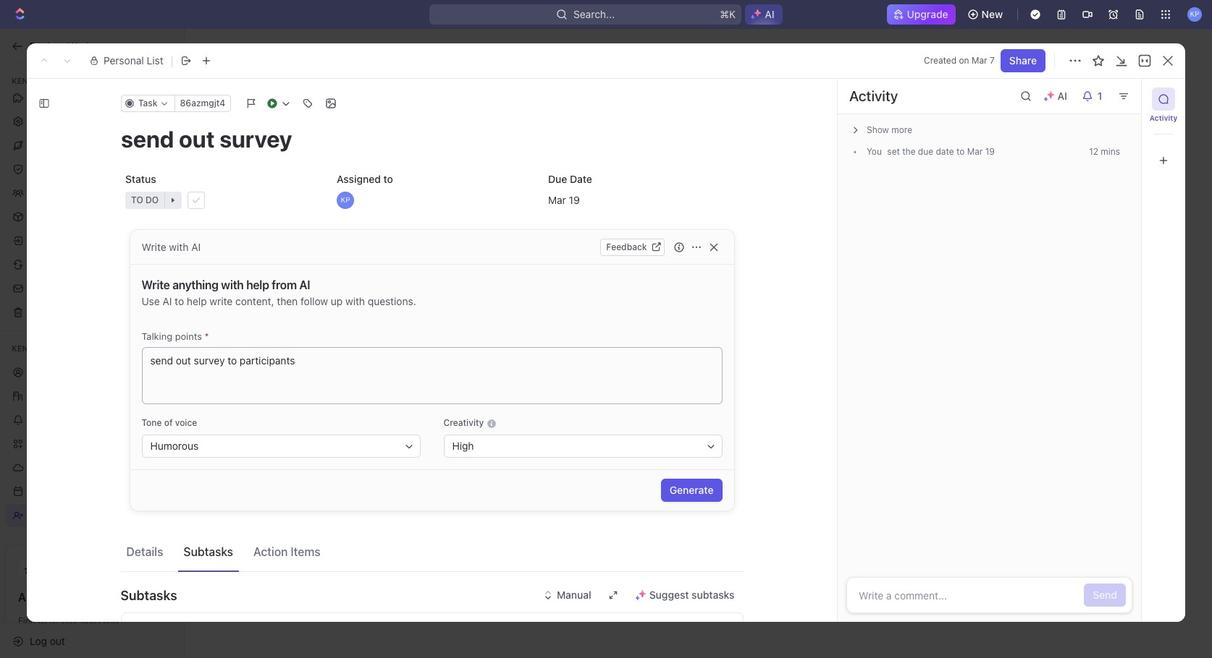 Task type: describe. For each thing, give the bounding box(es) containing it.
security & permissions link
[[6, 157, 179, 181]]

86azmgjt4 button
[[174, 95, 231, 112]]

status
[[125, 173, 156, 185]]

personal
[[104, 54, 144, 67]]

kp for the left kp dropdown button
[[340, 196, 350, 204]]

suggest subtasks
[[649, 589, 735, 602]]

share
[[1009, 54, 1037, 67]]

use
[[142, 295, 160, 308]]

your inside turn your referrals into revenue - join clickup's affiliate program
[[575, 369, 604, 386]]

12 mins
[[1089, 146, 1120, 157]]

join
[[761, 369, 788, 386]]

permissions
[[81, 163, 137, 175]]

clickapps
[[30, 67, 77, 79]]

to right the "assigned" on the top of page
[[383, 173, 393, 185]]

subtasks for subtasks button on the bottom of the page
[[184, 546, 233, 559]]

do
[[145, 195, 158, 206]]

talking points *
[[142, 331, 209, 342]]

learn
[[665, 431, 699, 446]]

details
[[126, 546, 163, 559]]

generate button
[[661, 479, 722, 502]]

new button
[[961, 3, 1011, 26]]

high button
[[443, 435, 722, 458]]

clickup's
[[792, 369, 855, 386]]

personal list |
[[104, 53, 173, 68]]

to inside the back to workspace button
[[55, 39, 65, 52]]

back to workspace
[[30, 39, 120, 52]]

learn more link
[[643, 415, 755, 461]]

Edit task name text field
[[121, 125, 743, 153]]

due
[[918, 146, 933, 157]]

12
[[1089, 146, 1098, 157]]

|
[[171, 53, 173, 68]]

to inside write anything with help from ai use ai to help write content, then follow up with questions.
[[175, 295, 184, 308]]

app center
[[18, 592, 81, 605]]

log out button
[[6, 630, 172, 653]]

feedback button
[[600, 239, 664, 256]]

1 horizontal spatial help
[[246, 279, 269, 292]]

center
[[43, 592, 81, 605]]

share button
[[1000, 49, 1046, 72]]

ai up 'anything'
[[191, 241, 201, 253]]

0 vertical spatial ai button
[[745, 4, 782, 25]]

action items button
[[248, 539, 326, 565]]

the
[[902, 146, 916, 157]]

due date
[[548, 173, 592, 185]]

new inside button
[[982, 8, 1003, 20]]

feedback
[[606, 241, 647, 252]]

clickapps link
[[6, 62, 179, 85]]

0 horizontal spatial help
[[187, 295, 207, 308]]

suggest
[[649, 589, 689, 602]]

tone
[[142, 418, 162, 429]]

search...
[[574, 8, 615, 20]]

created on mar 7
[[924, 55, 995, 66]]

write
[[210, 295, 233, 308]]

log out
[[30, 635, 65, 648]]

back
[[30, 39, 53, 52]]

mar inside dropdown button
[[548, 194, 566, 206]]

manual
[[557, 589, 591, 602]]

ai right use
[[163, 295, 172, 308]]

in
[[69, 629, 76, 640]]

write with ai
[[142, 241, 201, 253]]

upgrade
[[907, 8, 948, 20]]

1 horizontal spatial ai button
[[1037, 85, 1076, 108]]

personal list link
[[104, 54, 163, 67]]

date
[[936, 146, 954, 157]]

items
[[291, 546, 320, 559]]

tone of voice
[[142, 418, 197, 429]]

1
[[1097, 90, 1102, 102]]

content,
[[235, 295, 274, 308]]

affiliate
[[645, 384, 693, 401]]

e.g. Brainstorm some activities for my design team offsite text field
[[142, 348, 722, 405]]

to inside task sidebar content section
[[956, 146, 965, 157]]

ai up follow
[[299, 279, 310, 292]]

settings
[[30, 115, 68, 127]]

list
[[147, 54, 163, 67]]

back to workspace button
[[6, 34, 172, 58]]

of inside find all of your apps and integrations in our new app center!
[[50, 616, 58, 627]]

your inside find all of your apps and integrations in our new app center!
[[60, 616, 78, 627]]

subtasks for subtasks dropdown button
[[121, 588, 177, 603]]

find
[[18, 616, 36, 627]]

mar 19
[[548, 194, 579, 206]]

humorous
[[150, 440, 199, 453]]

creativity
[[443, 418, 486, 429]]

ai inside ai dropdown button
[[1058, 90, 1067, 102]]

security & permissions
[[30, 163, 137, 175]]

1 horizontal spatial kp button
[[1183, 3, 1206, 26]]

then
[[277, 295, 298, 308]]

settings link
[[6, 110, 179, 133]]

1 button
[[1076, 85, 1112, 108]]

integrations
[[30, 91, 85, 103]]

created
[[924, 55, 956, 66]]

86azmgjt4
[[180, 98, 225, 109]]

points
[[175, 331, 202, 342]]



Task type: vqa. For each thing, say whether or not it's contained in the screenshot.
GRANITE
no



Task type: locate. For each thing, give the bounding box(es) containing it.
1 vertical spatial new
[[143, 560, 162, 569]]

ai button
[[745, 4, 782, 25], [1037, 85, 1076, 108]]

activity inside task sidebar content section
[[849, 88, 898, 104]]

more
[[891, 125, 912, 135], [702, 431, 732, 446]]

subtasks inside button
[[184, 546, 233, 559]]

0 vertical spatial write
[[142, 241, 166, 253]]

19 inside dropdown button
[[568, 194, 579, 206]]

write inside write anything with help from ai use ai to help write content, then follow up with questions.
[[142, 279, 170, 292]]

subtasks button
[[121, 579, 743, 613]]

to right date
[[956, 146, 965, 157]]

1 horizontal spatial activity
[[1150, 114, 1177, 122]]

0 vertical spatial mar
[[972, 55, 987, 66]]

19 inside task sidebar content section
[[985, 146, 995, 157]]

of
[[164, 418, 173, 429], [50, 616, 58, 627]]

turn your referrals into revenue - join clickup's affiliate program
[[542, 369, 855, 401]]

1 horizontal spatial app
[[114, 629, 131, 640]]

send
[[1093, 589, 1117, 602]]

assigned
[[336, 173, 380, 185]]

with up 'anything'
[[169, 241, 189, 253]]

show more button
[[846, 120, 1132, 140]]

0 vertical spatial new
[[982, 8, 1003, 20]]

manual button
[[536, 584, 600, 607], [536, 584, 600, 607]]

to inside to do dropdown button
[[131, 195, 143, 206]]

our
[[79, 629, 92, 640]]

19 down show more dropdown button
[[985, 146, 995, 157]]

new up 7
[[982, 8, 1003, 20]]

mins
[[1101, 146, 1120, 157]]

ai button left 1 at the right top
[[1037, 85, 1076, 108]]

with up write
[[221, 279, 244, 292]]

task button
[[121, 95, 174, 112]]

more for learn more
[[702, 431, 732, 446]]

high button
[[443, 435, 722, 458]]

mar 19 button
[[543, 188, 743, 214]]

subtasks inside dropdown button
[[121, 588, 177, 603]]

1 horizontal spatial 19
[[985, 146, 995, 157]]

0 horizontal spatial your
[[60, 616, 78, 627]]

kp for rightmost kp dropdown button
[[1190, 10, 1199, 18]]

19 down due date
[[568, 194, 579, 206]]

turn
[[542, 369, 572, 386]]

to right the back
[[55, 39, 65, 52]]

of right tone
[[164, 418, 173, 429]]

upgrade link
[[887, 4, 955, 25]]

1 horizontal spatial kp
[[1190, 10, 1199, 18]]

all
[[38, 616, 47, 627]]

due
[[548, 173, 567, 185]]

-
[[750, 369, 757, 386]]

follow
[[300, 295, 328, 308]]

kp
[[1190, 10, 1199, 18], [340, 196, 350, 204]]

1 vertical spatial activity
[[1150, 114, 1177, 122]]

on
[[959, 55, 969, 66]]

1 vertical spatial subtasks
[[121, 588, 177, 603]]

1 vertical spatial kp button
[[332, 188, 532, 214]]

*
[[205, 331, 209, 342]]

0 vertical spatial kp button
[[1183, 3, 1206, 26]]

0 vertical spatial app
[[18, 592, 40, 605]]

write anything with help from ai use ai to help write content, then follow up with questions.
[[142, 279, 416, 308]]

you
[[867, 146, 882, 157]]

program
[[697, 384, 753, 401]]

questions.
[[368, 295, 416, 308]]

1 vertical spatial help
[[187, 295, 207, 308]]

you set the due date to mar 19
[[867, 146, 995, 157]]

write for anything
[[142, 279, 170, 292]]

write
[[142, 241, 166, 253], [142, 279, 170, 292]]

integrations link
[[6, 86, 179, 109]]

action items
[[253, 546, 320, 559]]

more up the
[[891, 125, 912, 135]]

to do
[[131, 195, 158, 206]]

to down 'anything'
[[175, 295, 184, 308]]

1 vertical spatial ai button
[[1037, 85, 1076, 108]]

details button
[[121, 539, 169, 565]]

app down and
[[114, 629, 131, 640]]

0 horizontal spatial more
[[702, 431, 732, 446]]

0 vertical spatial activity
[[849, 88, 898, 104]]

app up find
[[18, 592, 40, 605]]

1 vertical spatial with
[[221, 279, 244, 292]]

1 vertical spatial 19
[[568, 194, 579, 206]]

mar down show more dropdown button
[[967, 146, 983, 157]]

2 horizontal spatial with
[[345, 295, 365, 308]]

1 vertical spatial mar
[[967, 146, 983, 157]]

mar down due
[[548, 194, 566, 206]]

0 vertical spatial subtasks
[[184, 546, 233, 559]]

1 horizontal spatial new
[[982, 8, 1003, 20]]

rewards graphic@2x image
[[537, 106, 861, 340]]

security
[[30, 163, 68, 175]]

&
[[71, 163, 78, 175]]

your
[[575, 369, 604, 386], [60, 616, 78, 627]]

0 horizontal spatial new
[[143, 560, 162, 569]]

0 vertical spatial your
[[575, 369, 604, 386]]

2 vertical spatial mar
[[548, 194, 566, 206]]

help up the content,
[[246, 279, 269, 292]]

ai button
[[1037, 85, 1076, 108]]

app
[[18, 592, 40, 605], [114, 629, 131, 640]]

0 vertical spatial with
[[169, 241, 189, 253]]

mar inside task sidebar content section
[[967, 146, 983, 157]]

7
[[990, 55, 995, 66]]

into
[[666, 369, 690, 386]]

more right learn
[[702, 431, 732, 446]]

subtasks
[[184, 546, 233, 559], [121, 588, 177, 603]]

to left do
[[131, 195, 143, 206]]

suggest subtasks button
[[626, 584, 743, 607]]

0 horizontal spatial kp button
[[332, 188, 532, 214]]

your right turn
[[575, 369, 604, 386]]

talking
[[142, 331, 172, 342]]

activity inside task sidebar navigation tab list
[[1150, 114, 1177, 122]]

0 vertical spatial more
[[891, 125, 912, 135]]

new
[[95, 629, 112, 640]]

0 vertical spatial of
[[164, 418, 173, 429]]

assigned to
[[336, 173, 393, 185]]

ai button right ⌘k
[[745, 4, 782, 25]]

action
[[253, 546, 288, 559]]

write for with
[[142, 241, 166, 253]]

revenue
[[694, 369, 747, 386]]

and
[[103, 616, 119, 627]]

out
[[50, 635, 65, 648]]

app inside find all of your apps and integrations in our new app center!
[[114, 629, 131, 640]]

up
[[331, 295, 343, 308]]

1 vertical spatial kp
[[340, 196, 350, 204]]

more inside dropdown button
[[891, 125, 912, 135]]

0 vertical spatial kp
[[1190, 10, 1199, 18]]

task
[[138, 98, 157, 109]]

date
[[569, 173, 592, 185]]

2 vertical spatial with
[[345, 295, 365, 308]]

0 horizontal spatial kp
[[340, 196, 350, 204]]

⌘k
[[720, 8, 736, 20]]

1 vertical spatial your
[[60, 616, 78, 627]]

high
[[452, 440, 474, 453]]

send button
[[1084, 584, 1126, 607]]

subtasks up 'center!'
[[121, 588, 177, 603]]

find all of your apps and integrations in our new app center!
[[18, 616, 163, 640]]

generate
[[670, 484, 714, 497]]

of right all on the bottom of page
[[50, 616, 58, 627]]

0 horizontal spatial 19
[[568, 194, 579, 206]]

0 horizontal spatial activity
[[849, 88, 898, 104]]

0 horizontal spatial ai button
[[745, 4, 782, 25]]

1 horizontal spatial with
[[221, 279, 244, 292]]

write up use
[[142, 279, 170, 292]]

referrals
[[608, 369, 662, 386]]

0 vertical spatial help
[[246, 279, 269, 292]]

your up in
[[60, 616, 78, 627]]

with right up
[[345, 295, 365, 308]]

1 horizontal spatial more
[[891, 125, 912, 135]]

ai left 1 dropdown button
[[1058, 90, 1067, 102]]

write down do
[[142, 241, 166, 253]]

1 vertical spatial write
[[142, 279, 170, 292]]

1 horizontal spatial subtasks
[[184, 546, 233, 559]]

0 horizontal spatial of
[[50, 616, 58, 627]]

task sidebar content section
[[834, 79, 1141, 623]]

to
[[55, 39, 65, 52], [956, 146, 965, 157], [383, 173, 393, 185], [131, 195, 143, 206], [175, 295, 184, 308]]

mar left 7
[[972, 55, 987, 66]]

1 write from the top
[[142, 241, 166, 253]]

more for show more
[[891, 125, 912, 135]]

0 horizontal spatial app
[[18, 592, 40, 605]]

ai
[[765, 8, 775, 20], [1058, 90, 1067, 102], [191, 241, 201, 253], [299, 279, 310, 292], [163, 295, 172, 308]]

0 horizontal spatial subtasks
[[121, 588, 177, 603]]

subtasks button
[[178, 539, 239, 565]]

ai right ⌘k
[[765, 8, 775, 20]]

to do button
[[121, 188, 320, 214]]

1 vertical spatial app
[[114, 629, 131, 640]]

1 horizontal spatial of
[[164, 418, 173, 429]]

0 horizontal spatial with
[[169, 241, 189, 253]]

show more
[[867, 125, 912, 135]]

1 horizontal spatial your
[[575, 369, 604, 386]]

task sidebar navigation tab list
[[1148, 88, 1179, 172]]

subtasks left action
[[184, 546, 233, 559]]

log
[[30, 635, 47, 648]]

humorous button
[[142, 435, 420, 458]]

0 vertical spatial 19
[[985, 146, 995, 157]]

help down 'anything'
[[187, 295, 207, 308]]

humorous button
[[142, 435, 420, 458]]

new down details
[[143, 560, 162, 569]]

1 vertical spatial of
[[50, 616, 58, 627]]

2 write from the top
[[142, 279, 170, 292]]

1 vertical spatial more
[[702, 431, 732, 446]]

integrations
[[18, 629, 67, 640]]

set
[[887, 146, 900, 157]]



